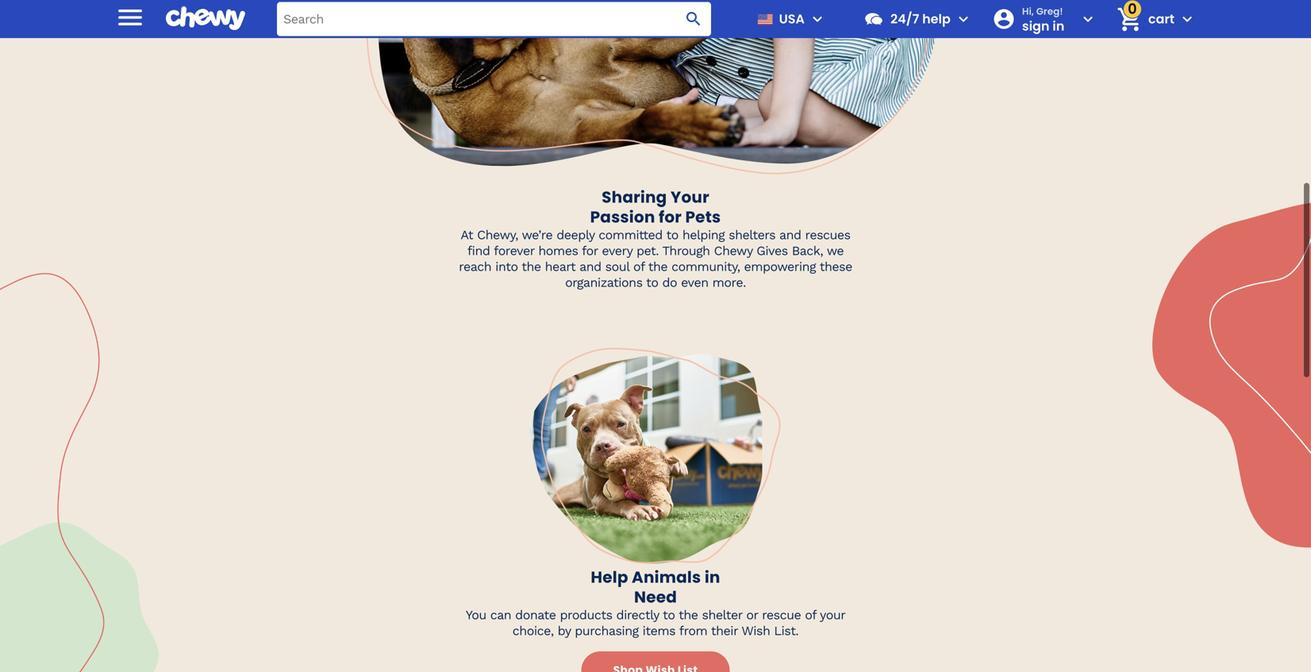 Task type: vqa. For each thing, say whether or not it's contained in the screenshot.
first 24 from left
no



Task type: locate. For each thing, give the bounding box(es) containing it.
of left your
[[805, 608, 817, 623]]

menu image right usa
[[808, 10, 827, 29]]

you
[[466, 608, 487, 623]]

help animals in need you can donate products directly to the shelter or rescue of your choice, by purchasing items from their wish list.
[[466, 567, 846, 639]]

and up 'organizations'
[[580, 259, 602, 274]]

for left pets
[[659, 206, 682, 228]]

for
[[659, 206, 682, 228], [582, 243, 598, 259]]

the down forever
[[522, 259, 541, 274]]

passion
[[590, 206, 655, 228]]

animals
[[632, 567, 701, 589]]

of inside help animals in need you can donate products directly to the shelter or rescue of your choice, by purchasing items from their wish list.
[[805, 608, 817, 623]]

for down deeply
[[582, 243, 598, 259]]

wish
[[742, 624, 771, 639]]

menu image left chewy home image
[[114, 1, 146, 33]]

24/7
[[891, 10, 920, 28]]

hi,
[[1023, 5, 1034, 18]]

the
[[522, 259, 541, 274], [649, 259, 668, 274], [679, 608, 698, 623]]

chewy
[[714, 243, 753, 259]]

and
[[780, 228, 802, 243], [580, 259, 602, 274]]

shelters
[[729, 228, 776, 243]]

empowering
[[744, 259, 816, 274]]

usa button
[[751, 0, 831, 38]]

cart link
[[1111, 0, 1175, 38]]

soul
[[606, 259, 630, 274]]

0 horizontal spatial and
[[580, 259, 602, 274]]

24/7 help
[[891, 10, 951, 28]]

back,
[[792, 243, 823, 259]]

the up from
[[679, 608, 698, 623]]

24/7 help link
[[858, 0, 951, 38]]

1 horizontal spatial of
[[805, 608, 817, 623]]

sharing
[[602, 186, 667, 209]]

list.
[[774, 624, 799, 639]]

your
[[671, 186, 710, 209]]

help
[[923, 10, 951, 28]]

of
[[634, 259, 645, 274], [805, 608, 817, 623]]

pets
[[686, 206, 721, 228]]

helping
[[683, 228, 725, 243]]

Product search field
[[277, 2, 711, 36]]

menu image inside usa popup button
[[808, 10, 827, 29]]

2 horizontal spatial the
[[679, 608, 698, 623]]

0 horizontal spatial of
[[634, 259, 645, 274]]

to left do
[[646, 275, 659, 290]]

greg!
[[1037, 5, 1064, 18]]

1 vertical spatial of
[[805, 608, 817, 623]]

of inside the sharing your passion for pets at chewy, we're deeply committed to helping shelters and rescues find         forever homes for every pet. through chewy gives back, we reach into         the heart and soul of the community, empowering these organizations to         do even more.
[[634, 259, 645, 274]]

homes
[[539, 243, 578, 259]]

dog with a toy from a chewy box image
[[530, 348, 781, 564]]

choice,
[[513, 624, 554, 639]]

in
[[705, 567, 721, 589]]

and up back,
[[780, 228, 802, 243]]

into
[[496, 259, 518, 274]]

cart menu image
[[1178, 10, 1197, 29]]

1 vertical spatial for
[[582, 243, 598, 259]]

these
[[820, 259, 853, 274]]

menu image
[[114, 1, 146, 33], [808, 10, 827, 29]]

to up through
[[667, 228, 679, 243]]

purchasing
[[575, 624, 639, 639]]

to up items
[[663, 608, 675, 623]]

their
[[711, 624, 738, 639]]

organizations
[[565, 275, 643, 290]]

2 vertical spatial to
[[663, 608, 675, 623]]

chewy home image
[[166, 0, 245, 36]]

0 vertical spatial for
[[659, 206, 682, 228]]

to
[[667, 228, 679, 243], [646, 275, 659, 290], [663, 608, 675, 623]]

from
[[679, 624, 708, 639]]

shelter
[[702, 608, 743, 623]]

1 vertical spatial to
[[646, 275, 659, 290]]

the down pet.
[[649, 259, 668, 274]]

even
[[681, 275, 709, 290]]

community,
[[672, 259, 740, 274]]

can
[[490, 608, 511, 623]]

directly
[[617, 608, 659, 623]]

1 vertical spatial and
[[580, 259, 602, 274]]

1 horizontal spatial for
[[659, 206, 682, 228]]

1 horizontal spatial and
[[780, 228, 802, 243]]

chewy,
[[477, 228, 518, 243]]

0 vertical spatial and
[[780, 228, 802, 243]]

0 vertical spatial of
[[634, 259, 645, 274]]

find
[[468, 243, 490, 259]]

help
[[591, 567, 629, 589]]

of down pet.
[[634, 259, 645, 274]]

1 horizontal spatial menu image
[[808, 10, 827, 29]]

items image
[[1116, 5, 1144, 33]]



Task type: describe. For each thing, give the bounding box(es) containing it.
chewy support image
[[864, 9, 885, 29]]

cart
[[1149, 10, 1175, 28]]

gives
[[757, 243, 788, 259]]

your
[[820, 608, 846, 623]]

0 horizontal spatial the
[[522, 259, 541, 274]]

sign
[[1023, 17, 1050, 35]]

by
[[558, 624, 571, 639]]

at
[[461, 228, 473, 243]]

account menu image
[[1079, 10, 1098, 29]]

every
[[602, 243, 633, 259]]

rescue
[[762, 608, 801, 623]]

more.
[[713, 275, 746, 290]]

0 horizontal spatial menu image
[[114, 1, 146, 33]]

donate
[[515, 608, 556, 623]]

heart
[[545, 259, 576, 274]]

young girl resting her head on her dog image
[[366, 0, 945, 175]]

we're
[[522, 228, 553, 243]]

1 horizontal spatial the
[[649, 259, 668, 274]]

help menu image
[[954, 10, 973, 29]]

usa
[[779, 10, 805, 28]]

rescues
[[806, 228, 851, 243]]

deeply
[[557, 228, 595, 243]]

sharing your passion for pets at chewy, we're deeply committed to helping shelters and rescues find         forever homes for every pet. through chewy gives back, we reach into         the heart and soul of the community, empowering these organizations to         do even more.
[[459, 186, 853, 290]]

through
[[663, 243, 710, 259]]

we
[[827, 243, 844, 259]]

the inside help animals in need you can donate products directly to the shelter or rescue of your choice, by purchasing items from their wish list.
[[679, 608, 698, 623]]

0 horizontal spatial for
[[582, 243, 598, 259]]

or
[[747, 608, 758, 623]]

items
[[643, 624, 676, 639]]

reach
[[459, 259, 492, 274]]

forever
[[494, 243, 535, 259]]

committed
[[599, 228, 663, 243]]

submit search image
[[684, 10, 703, 29]]

in
[[1053, 17, 1065, 35]]

products
[[560, 608, 613, 623]]

to inside help animals in need you can donate products directly to the shelter or rescue of your choice, by purchasing items from their wish list.
[[663, 608, 675, 623]]

Search text field
[[277, 2, 711, 36]]

0 vertical spatial to
[[667, 228, 679, 243]]

hi, greg! sign in
[[1023, 5, 1065, 35]]

do
[[663, 275, 677, 290]]

need
[[634, 587, 677, 609]]

pet.
[[637, 243, 659, 259]]



